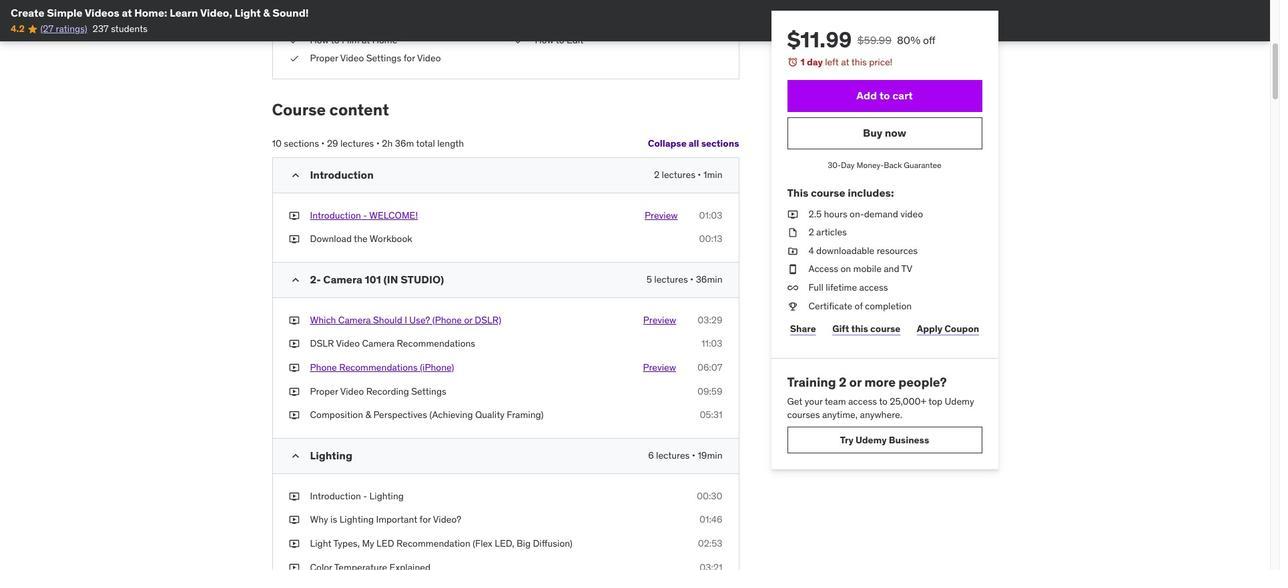 Task type: vqa. For each thing, say whether or not it's contained in the screenshot.
use?
yes



Task type: describe. For each thing, give the bounding box(es) containing it.
(27
[[40, 23, 54, 35]]

anytime,
[[822, 409, 858, 421]]

5 lectures • 36min
[[647, 274, 723, 286]]

business
[[889, 434, 929, 446]]

add to cart
[[857, 89, 913, 102]]

back
[[884, 160, 902, 170]]

or inside button
[[464, 314, 473, 326]]

• for introduction
[[698, 169, 701, 181]]

gift this course
[[833, 323, 901, 335]]

2 this from the top
[[851, 323, 868, 335]]

1 horizontal spatial settings
[[411, 386, 447, 398]]

to for film
[[331, 34, 339, 46]]

and
[[884, 263, 900, 275]]

recording
[[366, 386, 409, 398]]

237 students
[[93, 23, 148, 35]]

at for this
[[841, 56, 850, 68]]

create
[[11, 6, 44, 19]]

6
[[648, 450, 654, 462]]

05:31
[[700, 409, 723, 421]]

full lifetime access
[[809, 282, 888, 294]]

how for how to film at home
[[310, 34, 329, 46]]

alarm image
[[787, 57, 798, 67]]

phone recommendations (iphone)
[[310, 362, 454, 374]]

ratings)
[[56, 23, 87, 35]]

how for how to edit
[[535, 34, 554, 46]]

video for camera
[[336, 338, 360, 350]]

i
[[405, 314, 407, 326]]

1 horizontal spatial &
[[365, 409, 371, 421]]

completion
[[865, 300, 912, 312]]

edit
[[567, 34, 584, 46]]

tv
[[902, 263, 913, 275]]

collapse all sections
[[648, 138, 739, 150]]

introduction - welcome! button
[[310, 209, 418, 222]]

at for home:
[[122, 6, 132, 19]]

total
[[416, 137, 435, 149]]

off
[[923, 33, 936, 47]]

why
[[310, 514, 328, 526]]

quality
[[475, 409, 505, 421]]

lectures for introduction
[[662, 169, 696, 181]]

$11.99
[[787, 26, 852, 53]]

• left 29 in the left top of the page
[[321, 137, 325, 149]]

diffusion)
[[533, 538, 573, 550]]

small image for introduction
[[289, 169, 302, 182]]

video for recording
[[340, 386, 364, 398]]

lifetime
[[826, 282, 857, 294]]

lectures for lighting
[[656, 450, 690, 462]]

day
[[841, 160, 855, 170]]

buy
[[863, 126, 883, 140]]

apply
[[917, 323, 943, 335]]

phone recommendations (iphone) button
[[310, 362, 454, 375]]

0 vertical spatial recommendations
[[397, 338, 475, 350]]

0 vertical spatial access
[[859, 282, 888, 294]]

4.2
[[11, 23, 25, 35]]

gift this course link
[[830, 316, 904, 343]]

this course includes:
[[787, 187, 894, 200]]

buy now button
[[787, 117, 982, 149]]

2 inside training 2 or more people? get your team access to 25,000+ top udemy courses anytime, anywhere.
[[839, 375, 847, 391]]

introduction for introduction - lighting
[[310, 491, 361, 503]]

which
[[310, 314, 336, 326]]

02:53
[[698, 538, 723, 550]]

day
[[807, 56, 823, 68]]

introduction for introduction - welcome!
[[310, 209, 361, 221]]

0 vertical spatial lighting
[[310, 449, 352, 463]]

preview for 06:07
[[643, 362, 676, 374]]

09:59
[[698, 386, 723, 398]]

length
[[437, 137, 464, 149]]

cart
[[893, 89, 913, 102]]

welcome!
[[369, 209, 418, 221]]

29
[[327, 137, 338, 149]]

25,000+
[[890, 396, 927, 408]]

01:03
[[699, 209, 723, 221]]

add
[[857, 89, 877, 102]]

share button
[[787, 316, 819, 343]]

(in
[[383, 273, 398, 286]]

2 for 2 lectures • 1min
[[654, 169, 660, 181]]

small image for lighting
[[289, 450, 302, 463]]

2 articles
[[809, 226, 847, 238]]

on-
[[850, 208, 864, 220]]

36min
[[696, 274, 723, 286]]

downloadable
[[816, 245, 875, 257]]

30-day money-back guarantee
[[828, 160, 942, 170]]

dslr
[[310, 338, 334, 350]]

this
[[787, 187, 809, 200]]

2h 36m
[[382, 137, 414, 149]]

access
[[809, 263, 839, 275]]

0 vertical spatial settings
[[366, 52, 401, 64]]

2.5
[[809, 208, 822, 220]]

light types, my led recommendation (flex led, big diffusion)
[[310, 538, 573, 550]]

articles
[[816, 226, 847, 238]]

add to cart button
[[787, 80, 982, 112]]

lectures right 29 in the left top of the page
[[340, 137, 374, 149]]

2 for 2 articles
[[809, 226, 814, 238]]

101
[[365, 273, 381, 286]]

left
[[825, 56, 839, 68]]

download
[[310, 233, 352, 245]]

00:13
[[699, 233, 723, 245]]

• for lighting
[[692, 450, 696, 462]]

03:29
[[698, 314, 723, 326]]

share
[[790, 323, 816, 335]]

dslr)
[[475, 314, 501, 326]]

1 this from the top
[[852, 56, 867, 68]]

which camera should i use? (phone or dslr)
[[310, 314, 501, 326]]

2 vertical spatial camera
[[362, 338, 395, 350]]



Task type: locate. For each thing, give the bounding box(es) containing it.
0 vertical spatial 2
[[654, 169, 660, 181]]

1 - from the top
[[363, 209, 367, 221]]

01:46
[[700, 514, 723, 526]]

introduction - lighting
[[310, 491, 404, 503]]

preview down 5
[[643, 314, 676, 326]]

composition & perspectives (achieving quality framing)
[[310, 409, 544, 421]]

or left more on the right bottom of the page
[[849, 375, 862, 391]]

1 how from the left
[[310, 34, 329, 46]]

lectures right 5
[[654, 274, 688, 286]]

to up anywhere.
[[879, 396, 888, 408]]

or
[[464, 314, 473, 326], [849, 375, 862, 391]]

led,
[[495, 538, 514, 550]]

0 horizontal spatial for
[[404, 52, 415, 64]]

& down proper video recording settings
[[365, 409, 371, 421]]

of
[[855, 300, 863, 312]]

courses
[[787, 409, 820, 421]]

0 horizontal spatial 2
[[654, 169, 660, 181]]

2 vertical spatial 2
[[839, 375, 847, 391]]

2 small image from the top
[[289, 274, 302, 287]]

0 vertical spatial small image
[[289, 169, 302, 182]]

2 up 4
[[809, 226, 814, 238]]

1 vertical spatial -
[[363, 491, 367, 503]]

for
[[404, 52, 415, 64], [420, 514, 431, 526]]

- up download the workbook
[[363, 209, 367, 221]]

introduction inside button
[[310, 209, 361, 221]]

try udemy business link
[[787, 427, 982, 454]]

• for 2- camera 101 (in studio)
[[690, 274, 694, 286]]

to inside training 2 or more people? get your team access to 25,000+ top udemy courses anytime, anywhere.
[[879, 396, 888, 408]]

light
[[235, 6, 261, 19], [310, 538, 331, 550]]

at right film at top left
[[362, 34, 370, 46]]

1 horizontal spatial course
[[870, 323, 901, 335]]

settings down the 'home'
[[366, 52, 401, 64]]

0 vertical spatial camera
[[323, 273, 362, 286]]

how left edit
[[535, 34, 554, 46]]

(27 ratings)
[[40, 23, 87, 35]]

- up why is lighting important for video?
[[363, 491, 367, 503]]

buy now
[[863, 126, 906, 140]]

is
[[330, 514, 337, 526]]

certificate
[[809, 300, 853, 312]]

proper video settings for video
[[310, 52, 441, 64]]

this right gift
[[851, 323, 868, 335]]

10 sections • 29 lectures • 2h 36m total length
[[272, 137, 464, 149]]

1 horizontal spatial at
[[362, 34, 370, 46]]

get
[[787, 396, 803, 408]]

2.5 hours on-demand video
[[809, 208, 923, 220]]

preview for 01:03
[[645, 209, 678, 221]]

your
[[805, 396, 823, 408]]

2 down collapse
[[654, 169, 660, 181]]

introduction for introduction
[[310, 168, 374, 181]]

camera right which
[[338, 314, 371, 326]]

4
[[809, 245, 814, 257]]

1 vertical spatial small image
[[289, 274, 302, 287]]

gift
[[833, 323, 849, 335]]

home
[[372, 34, 397, 46]]

should
[[373, 314, 402, 326]]

demand
[[864, 208, 898, 220]]

1 vertical spatial preview
[[643, 314, 676, 326]]

price!
[[869, 56, 893, 68]]

at for home
[[362, 34, 370, 46]]

at up students at the left top of page
[[122, 6, 132, 19]]

00:30
[[697, 491, 723, 503]]

content
[[329, 99, 389, 120]]

coupon
[[945, 323, 979, 335]]

1 vertical spatial settings
[[411, 386, 447, 398]]

or inside training 2 or more people? get your team access to 25,000+ top udemy courses anytime, anywhere.
[[849, 375, 862, 391]]

how left film at top left
[[310, 34, 329, 46]]

1 horizontal spatial or
[[849, 375, 862, 391]]

more
[[865, 375, 896, 391]]

0 vertical spatial for
[[404, 52, 415, 64]]

how to film at home
[[310, 34, 397, 46]]

1 horizontal spatial 2
[[809, 226, 814, 238]]

1 proper from the top
[[310, 52, 338, 64]]

0 vertical spatial at
[[122, 6, 132, 19]]

students
[[111, 23, 148, 35]]

0 horizontal spatial light
[[235, 6, 261, 19]]

1 vertical spatial udemy
[[856, 434, 887, 446]]

2 how from the left
[[535, 34, 554, 46]]

access down mobile
[[859, 282, 888, 294]]

lighting for -
[[370, 491, 404, 503]]

lighting up why is lighting important for video?
[[370, 491, 404, 503]]

udemy inside training 2 or more people? get your team access to 25,000+ top udemy courses anytime, anywhere.
[[945, 396, 974, 408]]

to left film at top left
[[331, 34, 339, 46]]

1 vertical spatial &
[[365, 409, 371, 421]]

0 vertical spatial course
[[811, 187, 846, 200]]

0 horizontal spatial at
[[122, 6, 132, 19]]

$11.99 $59.99 80% off
[[787, 26, 936, 53]]

3 small image from the top
[[289, 450, 302, 463]]

1 vertical spatial access
[[848, 396, 877, 408]]

xsmall image
[[289, 15, 299, 29], [514, 34, 524, 47], [787, 245, 798, 258], [289, 314, 299, 327], [289, 409, 299, 422], [289, 514, 299, 527], [289, 538, 299, 551]]

1 horizontal spatial for
[[420, 514, 431, 526]]

proper down 'phone' on the bottom of the page
[[310, 386, 338, 398]]

access inside training 2 or more people? get your team access to 25,000+ top udemy courses anytime, anywhere.
[[848, 396, 877, 408]]

recommendations
[[397, 338, 475, 350], [339, 362, 418, 374]]

course
[[272, 99, 326, 120]]

1 vertical spatial or
[[849, 375, 862, 391]]

80%
[[897, 33, 921, 47]]

udemy right top
[[945, 396, 974, 408]]

• left 1min
[[698, 169, 701, 181]]

2 up team
[[839, 375, 847, 391]]

learn
[[170, 6, 198, 19]]

camera
[[323, 273, 362, 286], [338, 314, 371, 326], [362, 338, 395, 350]]

lectures for 2- camera 101 (in studio)
[[654, 274, 688, 286]]

0 horizontal spatial &
[[263, 6, 270, 19]]

lectures down collapse
[[662, 169, 696, 181]]

how to edit
[[535, 34, 584, 46]]

1 introduction from the top
[[310, 168, 374, 181]]

0 vertical spatial -
[[363, 209, 367, 221]]

course content
[[272, 99, 389, 120]]

to for cart
[[880, 89, 890, 102]]

1 vertical spatial recommendations
[[339, 362, 418, 374]]

this
[[852, 56, 867, 68], [851, 323, 868, 335]]

at right left on the top right of page
[[841, 56, 850, 68]]

course down completion
[[870, 323, 901, 335]]

0 horizontal spatial course
[[811, 187, 846, 200]]

0 horizontal spatial udemy
[[856, 434, 887, 446]]

xsmall image
[[289, 34, 299, 47], [289, 52, 299, 65], [787, 208, 798, 221], [289, 209, 299, 222], [787, 226, 798, 239], [289, 233, 299, 246], [787, 263, 798, 276], [787, 282, 798, 295], [787, 300, 798, 313], [289, 338, 299, 351], [289, 362, 299, 375], [289, 386, 299, 399], [289, 491, 299, 504], [289, 562, 299, 571]]

& left sound!
[[263, 6, 270, 19]]

udemy right try
[[856, 434, 887, 446]]

0 vertical spatial light
[[235, 6, 261, 19]]

3 introduction from the top
[[310, 491, 361, 503]]

2 horizontal spatial 2
[[839, 375, 847, 391]]

0 vertical spatial introduction
[[310, 168, 374, 181]]

1 vertical spatial light
[[310, 538, 331, 550]]

2
[[654, 169, 660, 181], [809, 226, 814, 238], [839, 375, 847, 391]]

1 vertical spatial 2
[[809, 226, 814, 238]]

1 vertical spatial at
[[362, 34, 370, 46]]

video for settings
[[340, 52, 364, 64]]

introduction down 29 in the left top of the page
[[310, 168, 374, 181]]

download the workbook
[[310, 233, 412, 245]]

2- camera 101 (in studio)
[[310, 273, 444, 286]]

0 vertical spatial &
[[263, 6, 270, 19]]

collapse
[[648, 138, 687, 150]]

sections right 10
[[284, 137, 319, 149]]

1 vertical spatial introduction
[[310, 209, 361, 221]]

0 horizontal spatial settings
[[366, 52, 401, 64]]

1 vertical spatial lighting
[[370, 491, 404, 503]]

0 vertical spatial this
[[852, 56, 867, 68]]

workbook
[[370, 233, 412, 245]]

types,
[[333, 538, 360, 550]]

0 horizontal spatial how
[[310, 34, 329, 46]]

11:03
[[702, 338, 723, 350]]

sections right all on the top of page
[[701, 138, 739, 150]]

to left cart
[[880, 89, 890, 102]]

lighting right is
[[340, 514, 374, 526]]

1 vertical spatial this
[[851, 323, 868, 335]]

introduction - welcome!
[[310, 209, 418, 221]]

camera for which
[[338, 314, 371, 326]]

proper down how to film at home
[[310, 52, 338, 64]]

2 vertical spatial small image
[[289, 450, 302, 463]]

&
[[263, 6, 270, 19], [365, 409, 371, 421]]

0 vertical spatial or
[[464, 314, 473, 326]]

introduction
[[310, 168, 374, 181], [310, 209, 361, 221], [310, 491, 361, 503]]

1 day left at this price!
[[801, 56, 893, 68]]

1 horizontal spatial udemy
[[945, 396, 974, 408]]

- for lighting
[[363, 491, 367, 503]]

•
[[321, 137, 325, 149], [376, 137, 380, 149], [698, 169, 701, 181], [690, 274, 694, 286], [692, 450, 696, 462]]

1 horizontal spatial light
[[310, 538, 331, 550]]

certificate of completion
[[809, 300, 912, 312]]

small image for 2- camera 101 (in studio)
[[289, 274, 302, 287]]

sections
[[284, 137, 319, 149], [701, 138, 739, 150]]

sections inside dropdown button
[[701, 138, 739, 150]]

video
[[340, 52, 364, 64], [417, 52, 441, 64], [336, 338, 360, 350], [340, 386, 364, 398]]

1 horizontal spatial sections
[[701, 138, 739, 150]]

simple
[[47, 6, 83, 19]]

2 vertical spatial lighting
[[340, 514, 374, 526]]

introduction up download
[[310, 209, 361, 221]]

1 vertical spatial for
[[420, 514, 431, 526]]

06:07
[[698, 362, 723, 374]]

camera for 2-
[[323, 273, 362, 286]]

0 horizontal spatial sections
[[284, 137, 319, 149]]

• left 2h 36m
[[376, 137, 380, 149]]

or left dslr)
[[464, 314, 473, 326]]

6 lectures • 19min
[[648, 450, 723, 462]]

$59.99
[[857, 33, 892, 47]]

2 horizontal spatial at
[[841, 56, 850, 68]]

settings up the composition & perspectives (achieving quality framing)
[[411, 386, 447, 398]]

the
[[354, 233, 368, 245]]

to for edit
[[556, 34, 564, 46]]

2 introduction from the top
[[310, 209, 361, 221]]

0 vertical spatial proper
[[310, 52, 338, 64]]

2-
[[310, 273, 321, 286]]

- inside button
[[363, 209, 367, 221]]

0 vertical spatial udemy
[[945, 396, 974, 408]]

recommendations inside button
[[339, 362, 418, 374]]

apply coupon
[[917, 323, 979, 335]]

- for welcome!
[[363, 209, 367, 221]]

1 vertical spatial camera
[[338, 314, 371, 326]]

this left price!
[[852, 56, 867, 68]]

try udemy business
[[840, 434, 929, 446]]

10
[[272, 137, 282, 149]]

course up hours
[[811, 187, 846, 200]]

4 downloadable resources
[[809, 245, 918, 257]]

to left edit
[[556, 34, 564, 46]]

0 vertical spatial preview
[[645, 209, 678, 221]]

camera right 2-
[[323, 273, 362, 286]]

lighting for is
[[340, 514, 374, 526]]

2 - from the top
[[363, 491, 367, 503]]

-
[[363, 209, 367, 221], [363, 491, 367, 503]]

guarantee
[[904, 160, 942, 170]]

2 vertical spatial at
[[841, 56, 850, 68]]

apply coupon button
[[914, 316, 982, 343]]

1 small image from the top
[[289, 169, 302, 182]]

237
[[93, 23, 109, 35]]

hours
[[824, 208, 848, 220]]

light down 'why'
[[310, 538, 331, 550]]

camera inside button
[[338, 314, 371, 326]]

lighting down composition
[[310, 449, 352, 463]]

recommendations up (iphone)
[[397, 338, 475, 350]]

video,
[[200, 6, 232, 19]]

2 vertical spatial introduction
[[310, 491, 361, 503]]

dslr video camera recommendations
[[310, 338, 475, 350]]

videos
[[85, 6, 119, 19]]

recommendations up proper video recording settings
[[339, 362, 418, 374]]

people?
[[899, 375, 947, 391]]

small image
[[289, 169, 302, 182], [289, 274, 302, 287], [289, 450, 302, 463]]

introduction up is
[[310, 491, 361, 503]]

training 2 or more people? get your team access to 25,000+ top udemy courses anytime, anywhere.
[[787, 375, 974, 421]]

camera up phone recommendations (iphone)
[[362, 338, 395, 350]]

1 vertical spatial proper
[[310, 386, 338, 398]]

2 vertical spatial preview
[[643, 362, 676, 374]]

preview left 06:07
[[643, 362, 676, 374]]

film
[[342, 34, 360, 46]]

• left the 36min on the right of the page
[[690, 274, 694, 286]]

2 proper from the top
[[310, 386, 338, 398]]

light right video, in the top of the page
[[235, 6, 261, 19]]

preview down the 2 lectures • 1min
[[645, 209, 678, 221]]

proper for proper video settings for video
[[310, 52, 338, 64]]

to inside button
[[880, 89, 890, 102]]

(phone
[[432, 314, 462, 326]]

studio)
[[401, 273, 444, 286]]

lectures right 6
[[656, 450, 690, 462]]

access up anywhere.
[[848, 396, 877, 408]]

• left "19min" at the right of the page
[[692, 450, 696, 462]]

1 horizontal spatial how
[[535, 34, 554, 46]]

mobile
[[854, 263, 882, 275]]

proper for proper video recording settings
[[310, 386, 338, 398]]

1 vertical spatial course
[[870, 323, 901, 335]]

full
[[809, 282, 824, 294]]

0 horizontal spatial or
[[464, 314, 473, 326]]

access on mobile and tv
[[809, 263, 913, 275]]



